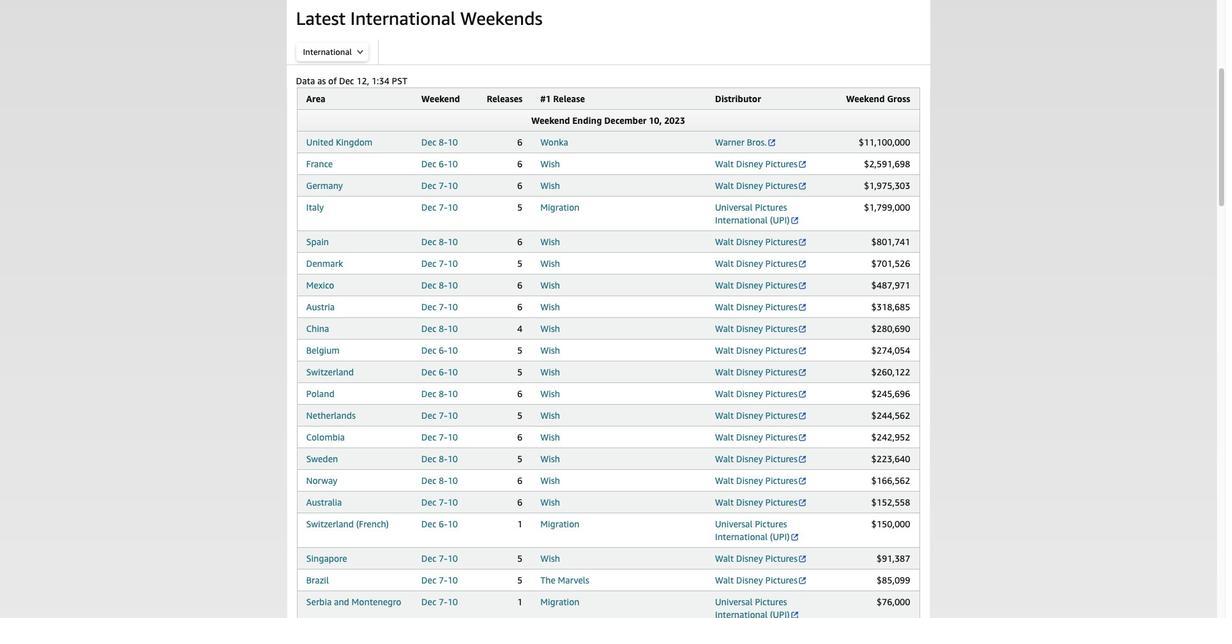 Task type: describe. For each thing, give the bounding box(es) containing it.
united
[[306, 137, 334, 148]]

serbia and montenegro
[[306, 597, 402, 608]]

4
[[518, 323, 523, 334]]

10 for brazil
[[448, 575, 458, 586]]

brazil
[[306, 575, 329, 586]]

pictures for $274,054
[[766, 345, 798, 356]]

(french)
[[356, 519, 389, 530]]

10 for netherlands
[[448, 410, 458, 421]]

walt disney pictures link for $85,099
[[715, 575, 808, 586]]

migration for switzerland (french)
[[541, 519, 580, 530]]

$166,562
[[872, 475, 911, 486]]

10 for poland
[[448, 388, 458, 399]]

$245,696
[[872, 388, 911, 399]]

mexico
[[306, 280, 334, 291]]

dec 8-10 link for sweden
[[422, 454, 458, 465]]

walt disney pictures link for $487,971
[[715, 280, 808, 291]]

wish link for denmark
[[541, 258, 560, 269]]

norway
[[306, 475, 338, 486]]

australia
[[306, 497, 342, 508]]

dec 8-10 link for norway
[[422, 475, 458, 486]]

distributor
[[715, 93, 762, 104]]

$242,952
[[872, 432, 911, 443]]

latest international weekends
[[296, 8, 543, 29]]

dec 6-10 link for switzerland (french)
[[422, 519, 458, 530]]

belgium link
[[306, 345, 340, 356]]

wish for belgium
[[541, 345, 560, 356]]

dec 7-10 link for serbia and montenegro
[[422, 597, 458, 608]]

wish for mexico
[[541, 280, 560, 291]]

7- for colombia
[[439, 432, 448, 443]]

disney for $223,640
[[737, 454, 763, 465]]

dec for poland
[[422, 388, 437, 399]]

10 for italy
[[448, 202, 458, 213]]

#1
[[541, 93, 551, 104]]

singapore link
[[306, 553, 347, 564]]

$487,971
[[872, 280, 911, 291]]

pst
[[392, 75, 408, 86]]

8- for china
[[439, 323, 448, 334]]

wish link for austria
[[541, 302, 560, 312]]

7- for italy
[[439, 202, 448, 213]]

france
[[306, 158, 333, 169]]

7- for australia
[[439, 497, 448, 508]]

$1,975,303
[[864, 180, 911, 191]]

walt disney pictures link for $244,562
[[715, 410, 808, 421]]

wish for france
[[541, 158, 560, 169]]

walt disney pictures for $2,591,698
[[715, 158, 798, 169]]

mexico link
[[306, 280, 334, 291]]

dec for brazil
[[422, 575, 437, 586]]

6 for austria
[[518, 302, 523, 312]]

data
[[296, 75, 315, 86]]

universal for $150,000
[[715, 519, 753, 530]]

dec for united kingdom
[[422, 137, 437, 148]]

10 for united kingdom
[[448, 137, 458, 148]]

wish link for poland
[[541, 388, 560, 399]]

wish link for germany
[[541, 180, 560, 191]]

releases
[[487, 93, 523, 104]]

walt disney pictures for $166,562
[[715, 475, 798, 486]]

10 for mexico
[[448, 280, 458, 291]]

switzerland link
[[306, 367, 354, 378]]

pictures for $487,971
[[766, 280, 798, 291]]

10 for norway
[[448, 475, 458, 486]]

migration for italy
[[541, 202, 580, 213]]

walt disney pictures link for $801,741
[[715, 236, 808, 247]]

walt for $166,562
[[715, 475, 734, 486]]

migration link for serbia and montenegro
[[541, 597, 580, 608]]

pictures for $85,099
[[766, 575, 798, 586]]

netherlands link
[[306, 410, 356, 421]]

dec 7-10 link for italy
[[422, 202, 458, 213]]

france link
[[306, 158, 333, 169]]

united kingdom
[[306, 137, 373, 148]]

10 for serbia and montenegro
[[448, 597, 458, 608]]

$318,685
[[872, 302, 911, 312]]

(upi) for $1,799,000
[[770, 215, 790, 226]]

universal for $1,799,000
[[715, 202, 753, 213]]

8- for united kingdom
[[439, 137, 448, 148]]

$2,591,698
[[864, 158, 911, 169]]

wish for austria
[[541, 302, 560, 312]]

dec for france
[[422, 158, 437, 169]]

2023
[[665, 115, 686, 126]]

walt disney pictures link for $274,054
[[715, 345, 808, 356]]

italy link
[[306, 202, 324, 213]]

dec 7-10 for colombia
[[422, 432, 458, 443]]

7- for denmark
[[439, 258, 448, 269]]

switzerland (french)
[[306, 519, 389, 530]]

6 for spain
[[518, 236, 523, 247]]

dec 7-10 link for austria
[[422, 302, 458, 312]]

$76,000
[[877, 597, 911, 608]]

wish link for china
[[541, 323, 560, 334]]

dropdown image
[[357, 49, 364, 54]]

wish link for norway
[[541, 475, 560, 486]]

latest
[[296, 8, 346, 29]]

australia link
[[306, 497, 342, 508]]

area
[[306, 93, 326, 104]]

kingdom
[[336, 137, 373, 148]]

migration link for italy
[[541, 202, 580, 213]]

5 for sweden
[[518, 454, 523, 465]]

$11,100,000
[[859, 137, 911, 148]]

austria link
[[306, 302, 335, 312]]

china
[[306, 323, 329, 334]]

walt disney pictures for $245,696
[[715, 388, 798, 399]]

disney for $487,971
[[737, 280, 763, 291]]

wonka
[[541, 137, 569, 148]]

dec for spain
[[422, 236, 437, 247]]

wonka link
[[541, 137, 569, 148]]

1 for dec 7-10
[[518, 597, 523, 608]]

wish for colombia
[[541, 432, 560, 443]]

bros.
[[747, 137, 767, 148]]

12,
[[357, 75, 369, 86]]

montenegro
[[352, 597, 402, 608]]

disney for $91,387
[[737, 553, 763, 564]]

migration link for switzerland (french)
[[541, 519, 580, 530]]

dec for germany
[[422, 180, 437, 191]]

spain
[[306, 236, 329, 247]]

ending
[[573, 115, 602, 126]]

6 for germany
[[518, 180, 523, 191]]

$701,526
[[872, 258, 911, 269]]

$150,000
[[872, 519, 911, 530]]

pictures for $1,975,303
[[766, 180, 798, 191]]

$85,099
[[877, 575, 911, 586]]

dec 6-10 link for france
[[422, 158, 458, 169]]

release
[[554, 93, 585, 104]]

serbia
[[306, 597, 332, 608]]

wish for netherlands
[[541, 410, 560, 421]]

netherlands
[[306, 410, 356, 421]]

walt for $801,741
[[715, 236, 734, 247]]

and
[[334, 597, 349, 608]]

7- for singapore
[[439, 553, 448, 564]]

wish link for singapore
[[541, 553, 560, 564]]

dec for belgium
[[422, 345, 437, 356]]

walt disney pictures link for $91,387
[[715, 553, 808, 564]]

norway link
[[306, 475, 338, 486]]

switzerland for switzerland (french)
[[306, 519, 354, 530]]

walt disney pictures link for $166,562
[[715, 475, 808, 486]]

5 for brazil
[[518, 575, 523, 586]]

disney for $166,562
[[737, 475, 763, 486]]

dec 8-10 for china
[[422, 323, 458, 334]]

10 for australia
[[448, 497, 458, 508]]

the
[[541, 575, 556, 586]]

spain link
[[306, 236, 329, 247]]

weekends
[[461, 8, 543, 29]]

walt disney pictures for $801,741
[[715, 236, 798, 247]]

walt disney pictures for $242,952
[[715, 432, 798, 443]]

weekend ending december 10, 2023
[[532, 115, 686, 126]]

10 for belgium
[[448, 345, 458, 356]]



Task type: vqa. For each thing, say whether or not it's contained in the screenshot.
7- corresponding to Netherlands
yes



Task type: locate. For each thing, give the bounding box(es) containing it.
16 walt from the top
[[715, 553, 734, 564]]

dec 8-10 for norway
[[422, 475, 458, 486]]

0 vertical spatial universal pictures international (upi) link
[[715, 202, 800, 226]]

united kingdom link
[[306, 137, 373, 148]]

walt
[[715, 158, 734, 169], [715, 180, 734, 191], [715, 236, 734, 247], [715, 258, 734, 269], [715, 280, 734, 291], [715, 302, 734, 312], [715, 323, 734, 334], [715, 345, 734, 356], [715, 367, 734, 378], [715, 388, 734, 399], [715, 410, 734, 421], [715, 432, 734, 443], [715, 454, 734, 465], [715, 475, 734, 486], [715, 497, 734, 508], [715, 553, 734, 564], [715, 575, 734, 586]]

9 dec 7-10 from the top
[[422, 575, 458, 586]]

3 (upi) from the top
[[770, 610, 790, 619]]

8 dec 7-10 link from the top
[[422, 553, 458, 564]]

dec 7-10 for germany
[[422, 180, 458, 191]]

6 for norway
[[518, 475, 523, 486]]

2 migration link from the top
[[541, 519, 580, 530]]

4 5 from the top
[[518, 367, 523, 378]]

1 vertical spatial universal
[[715, 519, 753, 530]]

2 horizontal spatial weekend
[[847, 93, 885, 104]]

december
[[605, 115, 647, 126]]

3 5 from the top
[[518, 345, 523, 356]]

warner
[[715, 137, 745, 148]]

$801,741
[[872, 236, 911, 247]]

16 10 from the top
[[448, 475, 458, 486]]

12 wish link from the top
[[541, 432, 560, 443]]

universal
[[715, 202, 753, 213], [715, 519, 753, 530], [715, 597, 753, 608]]

10
[[448, 137, 458, 148], [448, 158, 458, 169], [448, 180, 458, 191], [448, 202, 458, 213], [448, 236, 458, 247], [448, 258, 458, 269], [448, 280, 458, 291], [448, 302, 458, 312], [448, 323, 458, 334], [448, 345, 458, 356], [448, 367, 458, 378], [448, 388, 458, 399], [448, 410, 458, 421], [448, 432, 458, 443], [448, 454, 458, 465], [448, 475, 458, 486], [448, 497, 458, 508], [448, 519, 458, 530], [448, 553, 458, 564], [448, 575, 458, 586], [448, 597, 458, 608]]

10 for switzerland (french)
[[448, 519, 458, 530]]

7 5 from the top
[[518, 553, 523, 564]]

10 disney from the top
[[737, 388, 763, 399]]

poland link
[[306, 388, 335, 399]]

4 wish from the top
[[541, 258, 560, 269]]

9 walt disney pictures link from the top
[[715, 367, 808, 378]]

1:34
[[372, 75, 390, 86]]

walt for $242,952
[[715, 432, 734, 443]]

7-
[[439, 180, 448, 191], [439, 202, 448, 213], [439, 258, 448, 269], [439, 302, 448, 312], [439, 410, 448, 421], [439, 432, 448, 443], [439, 497, 448, 508], [439, 553, 448, 564], [439, 575, 448, 586], [439, 597, 448, 608]]

4 wish link from the top
[[541, 258, 560, 269]]

6 wish link from the top
[[541, 302, 560, 312]]

walt for $85,099
[[715, 575, 734, 586]]

1 vertical spatial universal pictures international (upi)
[[715, 519, 790, 542]]

1 horizontal spatial weekend
[[532, 115, 570, 126]]

2 wish link from the top
[[541, 180, 560, 191]]

the marvels
[[541, 575, 590, 586]]

dec for china
[[422, 323, 437, 334]]

walt disney pictures link for $280,690
[[715, 323, 808, 334]]

2 vertical spatial universal pictures international (upi) link
[[715, 597, 800, 619]]

as
[[318, 75, 326, 86]]

poland
[[306, 388, 335, 399]]

2 vertical spatial (upi)
[[770, 610, 790, 619]]

warner bros. link
[[715, 137, 777, 148]]

7 dec 7-10 link from the top
[[422, 497, 458, 508]]

1 dec 6-10 link from the top
[[422, 158, 458, 169]]

$91,387
[[877, 553, 911, 564]]

$223,640
[[872, 454, 911, 465]]

6-
[[439, 158, 448, 169], [439, 345, 448, 356], [439, 367, 448, 378], [439, 519, 448, 530]]

7 disney from the top
[[737, 323, 763, 334]]

3 10 from the top
[[448, 180, 458, 191]]

5 wish link from the top
[[541, 280, 560, 291]]

migration link
[[541, 202, 580, 213], [541, 519, 580, 530], [541, 597, 580, 608]]

6 dec 8-10 link from the top
[[422, 454, 458, 465]]

germany
[[306, 180, 343, 191]]

data as of dec 12, 1:34 pst
[[296, 75, 408, 86]]

universal pictures international (upi)
[[715, 202, 790, 226], [715, 519, 790, 542], [715, 597, 790, 619]]

2 universal pictures international (upi) from the top
[[715, 519, 790, 542]]

walt disney pictures for $85,099
[[715, 575, 798, 586]]

switzerland down australia
[[306, 519, 354, 530]]

14 walt disney pictures from the top
[[715, 475, 798, 486]]

13 wish from the top
[[541, 454, 560, 465]]

4 dec 6-10 link from the top
[[422, 519, 458, 530]]

$152,558
[[872, 497, 911, 508]]

dec 7-10 link for denmark
[[422, 258, 458, 269]]

pictures for $245,696
[[766, 388, 798, 399]]

italy
[[306, 202, 324, 213]]

9 disney from the top
[[737, 367, 763, 378]]

1 vertical spatial migration link
[[541, 519, 580, 530]]

6 walt disney pictures from the top
[[715, 302, 798, 312]]

5 for belgium
[[518, 345, 523, 356]]

#1 release
[[541, 93, 585, 104]]

walt disney pictures link for $701,526
[[715, 258, 808, 269]]

10,
[[649, 115, 662, 126]]

15 disney from the top
[[737, 497, 763, 508]]

dec 6-10 for belgium
[[422, 345, 458, 356]]

colombia
[[306, 432, 345, 443]]

12 walt from the top
[[715, 432, 734, 443]]

8 wish from the top
[[541, 345, 560, 356]]

10 dec 7-10 from the top
[[422, 597, 458, 608]]

5 dec 8-10 from the top
[[422, 388, 458, 399]]

16 walt disney pictures from the top
[[715, 553, 798, 564]]

8-
[[439, 137, 448, 148], [439, 236, 448, 247], [439, 280, 448, 291], [439, 323, 448, 334], [439, 388, 448, 399], [439, 454, 448, 465], [439, 475, 448, 486]]

wish link for mexico
[[541, 280, 560, 291]]

3 dec 8-10 from the top
[[422, 280, 458, 291]]

dec 7-10 link for colombia
[[422, 432, 458, 443]]

weekend gross
[[847, 93, 911, 104]]

china link
[[306, 323, 329, 334]]

2 walt disney pictures link from the top
[[715, 180, 808, 191]]

migration
[[541, 202, 580, 213], [541, 519, 580, 530], [541, 597, 580, 608]]

1 vertical spatial (upi)
[[770, 532, 790, 542]]

sweden
[[306, 454, 338, 465]]

1 dec 8-10 link from the top
[[422, 137, 458, 148]]

7- for netherlands
[[439, 410, 448, 421]]

10 for austria
[[448, 302, 458, 312]]

dec for austria
[[422, 302, 437, 312]]

$1,799,000
[[864, 202, 911, 213]]

11 10 from the top
[[448, 367, 458, 378]]

singapore
[[306, 553, 347, 564]]

disney for $318,685
[[737, 302, 763, 312]]

1 vertical spatial migration
[[541, 519, 580, 530]]

the marvels link
[[541, 575, 590, 586]]

11 walt disney pictures link from the top
[[715, 410, 808, 421]]

3 walt disney pictures from the top
[[715, 236, 798, 247]]

wish link for sweden
[[541, 454, 560, 465]]

21 10 from the top
[[448, 597, 458, 608]]

colombia link
[[306, 432, 345, 443]]

dec for netherlands
[[422, 410, 437, 421]]

4 dec 7-10 link from the top
[[422, 302, 458, 312]]

walt for $223,640
[[715, 454, 734, 465]]

1 vertical spatial universal pictures international (upi) link
[[715, 519, 800, 542]]

10 for china
[[448, 323, 458, 334]]

dec 8-10 link
[[422, 137, 458, 148], [422, 236, 458, 247], [422, 280, 458, 291], [422, 323, 458, 334], [422, 388, 458, 399], [422, 454, 458, 465], [422, 475, 458, 486]]

3 6 from the top
[[518, 180, 523, 191]]

10 6 from the top
[[518, 497, 523, 508]]

walt disney pictures link for $245,696
[[715, 388, 808, 399]]

5 for netherlands
[[518, 410, 523, 421]]

3 migration link from the top
[[541, 597, 580, 608]]

dec 7-10 for netherlands
[[422, 410, 458, 421]]

walt disney pictures for $244,562
[[715, 410, 798, 421]]

switzerland
[[306, 367, 354, 378], [306, 519, 354, 530]]

3 disney from the top
[[737, 236, 763, 247]]

6 5 from the top
[[518, 454, 523, 465]]

15 10 from the top
[[448, 454, 458, 465]]

walt disney pictures for $260,122
[[715, 367, 798, 378]]

dec for italy
[[422, 202, 437, 213]]

walt disney pictures
[[715, 158, 798, 169], [715, 180, 798, 191], [715, 236, 798, 247], [715, 258, 798, 269], [715, 280, 798, 291], [715, 302, 798, 312], [715, 323, 798, 334], [715, 345, 798, 356], [715, 367, 798, 378], [715, 388, 798, 399], [715, 410, 798, 421], [715, 432, 798, 443], [715, 454, 798, 465], [715, 475, 798, 486], [715, 497, 798, 508], [715, 553, 798, 564], [715, 575, 798, 586]]

3 wish from the top
[[541, 236, 560, 247]]

pictures for $260,122
[[766, 367, 798, 378]]

5 dec 7-10 from the top
[[422, 410, 458, 421]]

dec 6-10
[[422, 158, 458, 169], [422, 345, 458, 356], [422, 367, 458, 378], [422, 519, 458, 530]]

dec 8-10 link for poland
[[422, 388, 458, 399]]

5 for denmark
[[518, 258, 523, 269]]

walt disney pictures link for $1,975,303
[[715, 180, 808, 191]]

$274,054
[[872, 345, 911, 356]]

warner bros.
[[715, 137, 767, 148]]

5 walt from the top
[[715, 280, 734, 291]]

wish for china
[[541, 323, 560, 334]]

0 vertical spatial (upi)
[[770, 215, 790, 226]]

walt for $91,387
[[715, 553, 734, 564]]

$280,690
[[872, 323, 911, 334]]

1 vertical spatial 1
[[518, 597, 523, 608]]

dec 8-10 link for china
[[422, 323, 458, 334]]

7 8- from the top
[[439, 475, 448, 486]]

2 vertical spatial migration
[[541, 597, 580, 608]]

dec for serbia and montenegro
[[422, 597, 437, 608]]

1 vertical spatial switzerland
[[306, 519, 354, 530]]

0 horizontal spatial weekend
[[422, 93, 460, 104]]

weekend for weekend ending december 10, 2023
[[532, 115, 570, 126]]

9 dec 7-10 link from the top
[[422, 575, 458, 586]]

1 wish link from the top
[[541, 158, 560, 169]]

6 7- from the top
[[439, 432, 448, 443]]

denmark link
[[306, 258, 343, 269]]

marvels
[[558, 575, 590, 586]]

3 walt from the top
[[715, 236, 734, 247]]

19 10 from the top
[[448, 553, 458, 564]]

5 walt disney pictures from the top
[[715, 280, 798, 291]]

6 10 from the top
[[448, 258, 458, 269]]

serbia and montenegro link
[[306, 597, 402, 608]]

13 wish link from the top
[[541, 454, 560, 465]]

$260,122
[[872, 367, 911, 378]]

disney for $85,099
[[737, 575, 763, 586]]

2 migration from the top
[[541, 519, 580, 530]]

6 dec 7-10 from the top
[[422, 432, 458, 443]]

international
[[351, 8, 456, 29], [303, 47, 352, 57], [715, 215, 768, 226], [715, 532, 768, 542], [715, 610, 768, 619]]

11 walt from the top
[[715, 410, 734, 421]]

4 6- from the top
[[439, 519, 448, 530]]

8- for norway
[[439, 475, 448, 486]]

wish link for switzerland
[[541, 367, 560, 378]]

10 for switzerland
[[448, 367, 458, 378]]

0 vertical spatial 1
[[518, 519, 523, 530]]

universal pictures international (upi) link for $1,799,000
[[715, 202, 800, 226]]

0 vertical spatial migration link
[[541, 202, 580, 213]]

1 migration from the top
[[541, 202, 580, 213]]

16 walt disney pictures link from the top
[[715, 553, 808, 564]]

4 dec 7-10 from the top
[[422, 302, 458, 312]]

9 walt from the top
[[715, 367, 734, 378]]

dec 8-10
[[422, 137, 458, 148], [422, 236, 458, 247], [422, 280, 458, 291], [422, 323, 458, 334], [422, 388, 458, 399], [422, 454, 458, 465], [422, 475, 458, 486]]

1 (upi) from the top
[[770, 215, 790, 226]]

of
[[328, 75, 337, 86]]

2 walt disney pictures from the top
[[715, 180, 798, 191]]

17 walt from the top
[[715, 575, 734, 586]]

8 wish link from the top
[[541, 345, 560, 356]]

13 10 from the top
[[448, 410, 458, 421]]

4 disney from the top
[[737, 258, 763, 269]]

wish link for australia
[[541, 497, 560, 508]]

disney for $274,054
[[737, 345, 763, 356]]

6 for france
[[518, 158, 523, 169]]

1 universal pictures international (upi) link from the top
[[715, 202, 800, 226]]

$244,562
[[872, 410, 911, 421]]

0 vertical spatial universal
[[715, 202, 753, 213]]

wish
[[541, 158, 560, 169], [541, 180, 560, 191], [541, 236, 560, 247], [541, 258, 560, 269], [541, 280, 560, 291], [541, 302, 560, 312], [541, 323, 560, 334], [541, 345, 560, 356], [541, 367, 560, 378], [541, 388, 560, 399], [541, 410, 560, 421], [541, 432, 560, 443], [541, 454, 560, 465], [541, 475, 560, 486], [541, 497, 560, 508], [541, 553, 560, 564]]

7 7- from the top
[[439, 497, 448, 508]]

7 wish link from the top
[[541, 323, 560, 334]]

2 vertical spatial universal pictures international (upi)
[[715, 597, 790, 619]]

walt disney pictures for $487,971
[[715, 280, 798, 291]]

dec 8-10 for spain
[[422, 236, 458, 247]]

dec 7-10 link for brazil
[[422, 575, 458, 586]]

brazil link
[[306, 575, 329, 586]]

(upi)
[[770, 215, 790, 226], [770, 532, 790, 542], [770, 610, 790, 619]]

1 dec 8-10 from the top
[[422, 137, 458, 148]]

5 wish from the top
[[541, 280, 560, 291]]

pictures for $701,526
[[766, 258, 798, 269]]

2 dec 7-10 from the top
[[422, 202, 458, 213]]

dec 7-10 for denmark
[[422, 258, 458, 269]]

3 migration from the top
[[541, 597, 580, 608]]

9 wish from the top
[[541, 367, 560, 378]]

switzerland (french) link
[[306, 519, 389, 530]]

2 vertical spatial universal
[[715, 597, 753, 608]]

7- for serbia and montenegro
[[439, 597, 448, 608]]

universal pictures international (upi) link for $150,000
[[715, 519, 800, 542]]

dec for switzerland (french)
[[422, 519, 437, 530]]

walt for $260,122
[[715, 367, 734, 378]]

germany link
[[306, 180, 343, 191]]

dec for norway
[[422, 475, 437, 486]]

1 10 from the top
[[448, 137, 458, 148]]

weekend for weekend
[[422, 93, 460, 104]]

2 vertical spatial migration link
[[541, 597, 580, 608]]

universal pictures international (upi) for $150,000
[[715, 519, 790, 542]]

wish for denmark
[[541, 258, 560, 269]]

disney for $260,122
[[737, 367, 763, 378]]

gross
[[888, 93, 911, 104]]

dec 8-10 for poland
[[422, 388, 458, 399]]

wish link for colombia
[[541, 432, 560, 443]]

8- for spain
[[439, 236, 448, 247]]

6 6 from the top
[[518, 302, 523, 312]]

5 dec 8-10 link from the top
[[422, 388, 458, 399]]

0 vertical spatial migration
[[541, 202, 580, 213]]

10 10 from the top
[[448, 345, 458, 356]]

6 for united kingdom
[[518, 137, 523, 148]]

dec 7-10 for austria
[[422, 302, 458, 312]]

1
[[518, 519, 523, 530], [518, 597, 523, 608]]

austria
[[306, 302, 335, 312]]

3 universal from the top
[[715, 597, 753, 608]]

6 for australia
[[518, 497, 523, 508]]

3 universal pictures international (upi) from the top
[[715, 597, 790, 619]]

5 6 from the top
[[518, 280, 523, 291]]

switzerland down belgium
[[306, 367, 354, 378]]

7- for brazil
[[439, 575, 448, 586]]

5 7- from the top
[[439, 410, 448, 421]]

belgium
[[306, 345, 340, 356]]

6- for switzerland
[[439, 367, 448, 378]]

denmark
[[306, 258, 343, 269]]

1 migration link from the top
[[541, 202, 580, 213]]

sweden link
[[306, 454, 338, 465]]

walt for $701,526
[[715, 258, 734, 269]]

international for switzerland (french)
[[715, 532, 768, 542]]

0 vertical spatial universal pictures international (upi)
[[715, 202, 790, 226]]

disney for $1,975,303
[[737, 180, 763, 191]]

1 wish from the top
[[541, 158, 560, 169]]

disney
[[737, 158, 763, 169], [737, 180, 763, 191], [737, 236, 763, 247], [737, 258, 763, 269], [737, 280, 763, 291], [737, 302, 763, 312], [737, 323, 763, 334], [737, 345, 763, 356], [737, 367, 763, 378], [737, 388, 763, 399], [737, 410, 763, 421], [737, 432, 763, 443], [737, 454, 763, 465], [737, 475, 763, 486], [737, 497, 763, 508], [737, 553, 763, 564], [737, 575, 763, 586]]

7 walt from the top
[[715, 323, 734, 334]]

6 disney from the top
[[737, 302, 763, 312]]

dec 6-10 for france
[[422, 158, 458, 169]]

dec 8-10 for sweden
[[422, 454, 458, 465]]

8 6 from the top
[[518, 432, 523, 443]]

4 dec 6-10 from the top
[[422, 519, 458, 530]]

3 walt disney pictures link from the top
[[715, 236, 808, 247]]

4 7- from the top
[[439, 302, 448, 312]]

6- for switzerland (french)
[[439, 519, 448, 530]]

dec 7-10 for australia
[[422, 497, 458, 508]]

dec 8-10 link for united kingdom
[[422, 137, 458, 148]]

walt for $152,558
[[715, 497, 734, 508]]

7 dec 8-10 from the top
[[422, 475, 458, 486]]

3 8- from the top
[[439, 280, 448, 291]]

walt for $274,054
[[715, 345, 734, 356]]

0 vertical spatial switzerland
[[306, 367, 354, 378]]



